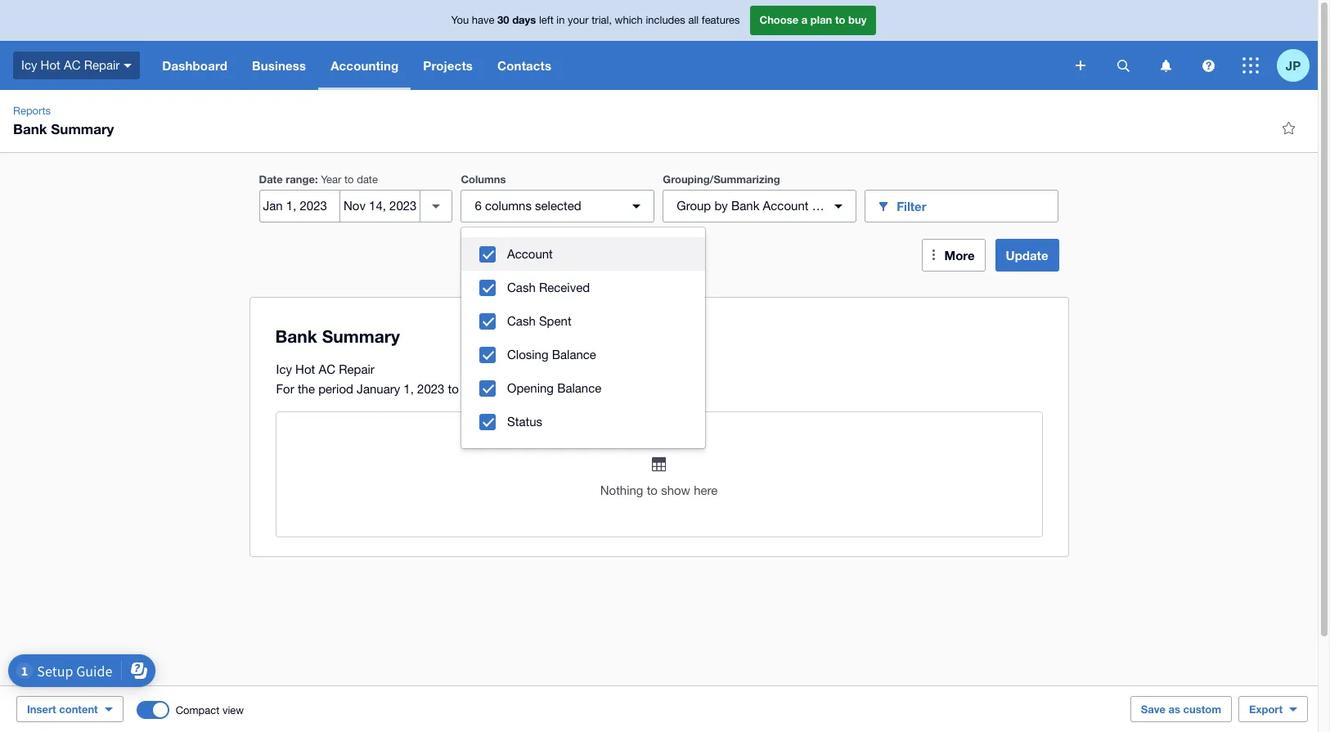Task type: vqa. For each thing, say whether or not it's contained in the screenshot.
topmost (PROFIT
no



Task type: locate. For each thing, give the bounding box(es) containing it.
0 vertical spatial icy
[[21, 58, 37, 72]]

0 horizontal spatial 2023
[[417, 382, 445, 396]]

nothing
[[600, 484, 643, 497]]

banner containing jp
[[0, 0, 1318, 90]]

repair for icy hot ac repair
[[84, 58, 120, 72]]

repair
[[84, 58, 120, 72], [339, 362, 375, 376]]

status button
[[461, 405, 705, 439]]

reports
[[13, 105, 51, 117]]

repair inside icy hot ac repair for the period january 1, 2023 to november 14, 2023
[[339, 362, 375, 376]]

2023 right 14,
[[543, 382, 571, 396]]

icy inside popup button
[[21, 58, 37, 72]]

hot up the
[[295, 362, 315, 376]]

0 vertical spatial ac
[[64, 58, 81, 72]]

0 horizontal spatial repair
[[84, 58, 120, 72]]

1 vertical spatial balance
[[557, 381, 602, 395]]

2 cash from the top
[[507, 314, 536, 328]]

to inside date range : year to date
[[344, 173, 354, 186]]

icy
[[21, 58, 37, 72], [276, 362, 292, 376]]

group containing account
[[461, 227, 705, 448]]

0 vertical spatial hot
[[41, 58, 60, 72]]

0 horizontal spatial hot
[[41, 58, 60, 72]]

dashboard link
[[150, 41, 240, 90]]

summary
[[51, 120, 114, 137]]

business
[[252, 58, 306, 73]]

14,
[[523, 382, 540, 396]]

selected
[[535, 199, 581, 213]]

ac inside icy hot ac repair for the period january 1, 2023 to november 14, 2023
[[319, 362, 335, 376]]

1 horizontal spatial 2023
[[543, 382, 571, 396]]

filter button
[[865, 190, 1059, 223]]

balance for closing balance
[[552, 348, 596, 362]]

1 vertical spatial ac
[[319, 362, 335, 376]]

balance
[[552, 348, 596, 362], [557, 381, 602, 395]]

a
[[802, 13, 808, 26]]

insert content
[[27, 703, 98, 716]]

banner
[[0, 0, 1318, 90]]

0 horizontal spatial svg image
[[124, 64, 132, 68]]

balance for opening balance
[[557, 381, 602, 395]]

january
[[357, 382, 400, 396]]

nothing to show here
[[600, 484, 718, 497]]

repair inside popup button
[[84, 58, 120, 72]]

date
[[259, 173, 283, 186]]

navigation
[[150, 41, 1064, 90]]

bank down reports link
[[13, 120, 47, 137]]

icy hot ac repair button
[[0, 41, 150, 90]]

group by bank account type
[[677, 199, 838, 213]]

1 2023 from the left
[[417, 382, 445, 396]]

choose
[[760, 13, 799, 26]]

ac up reports bank summary
[[64, 58, 81, 72]]

cash inside button
[[507, 314, 536, 328]]

1 horizontal spatial bank
[[731, 199, 760, 213]]

account up the cash received
[[507, 247, 553, 261]]

1 vertical spatial account
[[507, 247, 553, 261]]

1 vertical spatial icy
[[276, 362, 292, 376]]

received
[[539, 281, 590, 295]]

0 horizontal spatial account
[[507, 247, 553, 261]]

save as custom
[[1141, 703, 1222, 716]]

Report title field
[[271, 318, 1035, 356]]

0 vertical spatial account
[[763, 199, 809, 213]]

hot
[[41, 58, 60, 72], [295, 362, 315, 376]]

svg image
[[1243, 57, 1259, 74], [1076, 61, 1086, 70], [124, 64, 132, 68]]

to left november
[[448, 382, 459, 396]]

1 horizontal spatial repair
[[339, 362, 375, 376]]

bank
[[13, 120, 47, 137], [731, 199, 760, 213]]

0 horizontal spatial icy
[[21, 58, 37, 72]]

0 horizontal spatial ac
[[64, 58, 81, 72]]

ac for icy hot ac repair for the period january 1, 2023 to november 14, 2023
[[319, 362, 335, 376]]

opening balance
[[507, 381, 602, 395]]

repair for icy hot ac repair for the period january 1, 2023 to november 14, 2023
[[339, 362, 375, 376]]

icy up for
[[276, 362, 292, 376]]

0 horizontal spatial svg image
[[1117, 59, 1129, 72]]

cash left spent
[[507, 314, 536, 328]]

update
[[1006, 248, 1048, 263]]

1 vertical spatial cash
[[507, 314, 536, 328]]

1 horizontal spatial hot
[[295, 362, 315, 376]]

date range : year to date
[[259, 173, 378, 186]]

have
[[472, 14, 495, 26]]

group
[[461, 227, 705, 448]]

account left type
[[763, 199, 809, 213]]

Select start date field
[[260, 191, 339, 222]]

icy inside icy hot ac repair for the period january 1, 2023 to november 14, 2023
[[276, 362, 292, 376]]

0 vertical spatial bank
[[13, 120, 47, 137]]

1 vertical spatial bank
[[731, 199, 760, 213]]

2023 right 1,
[[417, 382, 445, 396]]

balance inside opening balance button
[[557, 381, 602, 395]]

reports link
[[7, 103, 57, 119]]

ac up period
[[319, 362, 335, 376]]

repair up period
[[339, 362, 375, 376]]

30
[[498, 13, 509, 26]]

spent
[[539, 314, 572, 328]]

2 horizontal spatial svg image
[[1202, 59, 1215, 72]]

balance inside closing balance button
[[552, 348, 596, 362]]

cash spent button
[[461, 304, 705, 338]]

1 horizontal spatial ac
[[319, 362, 335, 376]]

2023
[[417, 382, 445, 396], [543, 382, 571, 396]]

cash up cash spent
[[507, 281, 536, 295]]

cash for cash received
[[507, 281, 536, 295]]

type
[[812, 199, 838, 213]]

balance down closing balance button
[[557, 381, 602, 395]]

icy for icy hot ac repair
[[21, 58, 37, 72]]

1 vertical spatial hot
[[295, 362, 315, 376]]

cash received
[[507, 281, 590, 295]]

list box
[[461, 227, 705, 448]]

account inside popup button
[[763, 199, 809, 213]]

show
[[661, 484, 690, 497]]

0 vertical spatial balance
[[552, 348, 596, 362]]

0 vertical spatial repair
[[84, 58, 120, 72]]

list box containing account
[[461, 227, 705, 448]]

0 horizontal spatial bank
[[13, 120, 47, 137]]

balance down cash spent button at the top of page
[[552, 348, 596, 362]]

2 svg image from the left
[[1161, 59, 1171, 72]]

svg image inside icy hot ac repair popup button
[[124, 64, 132, 68]]

repair up summary
[[84, 58, 120, 72]]

hot up reports
[[41, 58, 60, 72]]

1 horizontal spatial icy
[[276, 362, 292, 376]]

ac inside popup button
[[64, 58, 81, 72]]

1 horizontal spatial account
[[763, 199, 809, 213]]

1,
[[404, 382, 414, 396]]

svg image
[[1117, 59, 1129, 72], [1161, 59, 1171, 72], [1202, 59, 1215, 72]]

days
[[512, 13, 536, 26]]

closing
[[507, 348, 549, 362]]

0 vertical spatial cash
[[507, 281, 536, 295]]

:
[[315, 173, 318, 186]]

export
[[1249, 703, 1283, 716]]

hot inside icy hot ac repair for the period january 1, 2023 to november 14, 2023
[[295, 362, 315, 376]]

1 horizontal spatial svg image
[[1161, 59, 1171, 72]]

1 vertical spatial repair
[[339, 362, 375, 376]]

2 2023 from the left
[[543, 382, 571, 396]]

closing balance button
[[461, 338, 705, 371]]

by
[[715, 199, 728, 213]]

to
[[835, 13, 846, 26], [344, 173, 354, 186], [448, 382, 459, 396], [647, 484, 658, 497]]

1 horizontal spatial svg image
[[1076, 61, 1086, 70]]

cash inside button
[[507, 281, 536, 295]]

to right year
[[344, 173, 354, 186]]

hot inside popup button
[[41, 58, 60, 72]]

business button
[[240, 41, 318, 90]]

account
[[763, 199, 809, 213], [507, 247, 553, 261]]

bank right the by
[[731, 199, 760, 213]]

insert content button
[[16, 696, 123, 722]]

1 cash from the top
[[507, 281, 536, 295]]

3 svg image from the left
[[1202, 59, 1215, 72]]

icy up reports
[[21, 58, 37, 72]]

buy
[[848, 13, 867, 26]]



Task type: describe. For each thing, give the bounding box(es) containing it.
accounting button
[[318, 41, 411, 90]]

custom
[[1184, 703, 1222, 716]]

group
[[677, 199, 711, 213]]

trial,
[[592, 14, 612, 26]]

cash spent
[[507, 314, 572, 328]]

jp
[[1286, 58, 1301, 72]]

as
[[1169, 703, 1181, 716]]

year
[[321, 173, 341, 186]]

dashboard
[[162, 58, 227, 73]]

list of convenience dates image
[[420, 190, 453, 223]]

date
[[357, 173, 378, 186]]

features
[[702, 14, 740, 26]]

contacts
[[497, 58, 552, 73]]

accounting
[[331, 58, 399, 73]]

6
[[475, 199, 482, 213]]

to inside icy hot ac repair for the period january 1, 2023 to november 14, 2023
[[448, 382, 459, 396]]

range
[[286, 173, 315, 186]]

save as custom button
[[1131, 696, 1232, 722]]

save
[[1141, 703, 1166, 716]]

grouping/summarizing
[[663, 173, 780, 186]]

view
[[223, 704, 244, 716]]

ac for icy hot ac repair
[[64, 58, 81, 72]]

columns
[[461, 173, 506, 186]]

Select end date field
[[340, 191, 420, 222]]

includes
[[646, 14, 685, 26]]

hot for icy hot ac repair
[[41, 58, 60, 72]]

period
[[318, 382, 353, 396]]

export button
[[1239, 696, 1308, 722]]

filter
[[897, 198, 927, 213]]

opening
[[507, 381, 554, 395]]

icy for icy hot ac repair for the period january 1, 2023 to november 14, 2023
[[276, 362, 292, 376]]

icy hot ac repair
[[21, 58, 120, 72]]

opening balance button
[[461, 371, 705, 405]]

navigation containing dashboard
[[150, 41, 1064, 90]]

the
[[298, 382, 315, 396]]

reports bank summary
[[13, 105, 114, 137]]

status
[[507, 415, 542, 429]]

add to favourites image
[[1272, 111, 1305, 144]]

hot for icy hot ac repair for the period january 1, 2023 to november 14, 2023
[[295, 362, 315, 376]]

group by bank account type button
[[663, 190, 857, 223]]

6 columns selected
[[475, 199, 581, 213]]

projects button
[[411, 41, 485, 90]]

plan
[[811, 13, 832, 26]]

more
[[945, 248, 975, 263]]

columns
[[485, 199, 532, 213]]

content
[[59, 703, 98, 716]]

your
[[568, 14, 589, 26]]

contacts button
[[485, 41, 564, 90]]

choose a plan to buy
[[760, 13, 867, 26]]

compact
[[176, 704, 220, 716]]

projects
[[423, 58, 473, 73]]

left
[[539, 14, 554, 26]]

update button
[[995, 239, 1059, 272]]

november
[[462, 382, 519, 396]]

1 svg image from the left
[[1117, 59, 1129, 72]]

icy hot ac repair for the period january 1, 2023 to november 14, 2023
[[276, 362, 571, 396]]

bank inside popup button
[[731, 199, 760, 213]]

compact view
[[176, 704, 244, 716]]

2 horizontal spatial svg image
[[1243, 57, 1259, 74]]

cash for cash spent
[[507, 314, 536, 328]]

more button
[[922, 239, 985, 272]]

bank inside reports bank summary
[[13, 120, 47, 137]]

jp button
[[1277, 41, 1318, 90]]

to left 'show'
[[647, 484, 658, 497]]

in
[[557, 14, 565, 26]]

account inside button
[[507, 247, 553, 261]]

you have 30 days left in your trial, which includes all features
[[451, 13, 740, 26]]

account button
[[461, 237, 705, 271]]

all
[[688, 14, 699, 26]]

which
[[615, 14, 643, 26]]

you
[[451, 14, 469, 26]]

to left the buy
[[835, 13, 846, 26]]

here
[[694, 484, 718, 497]]

insert
[[27, 703, 56, 716]]

closing balance
[[507, 348, 596, 362]]

for
[[276, 382, 294, 396]]

cash received button
[[461, 271, 705, 304]]



